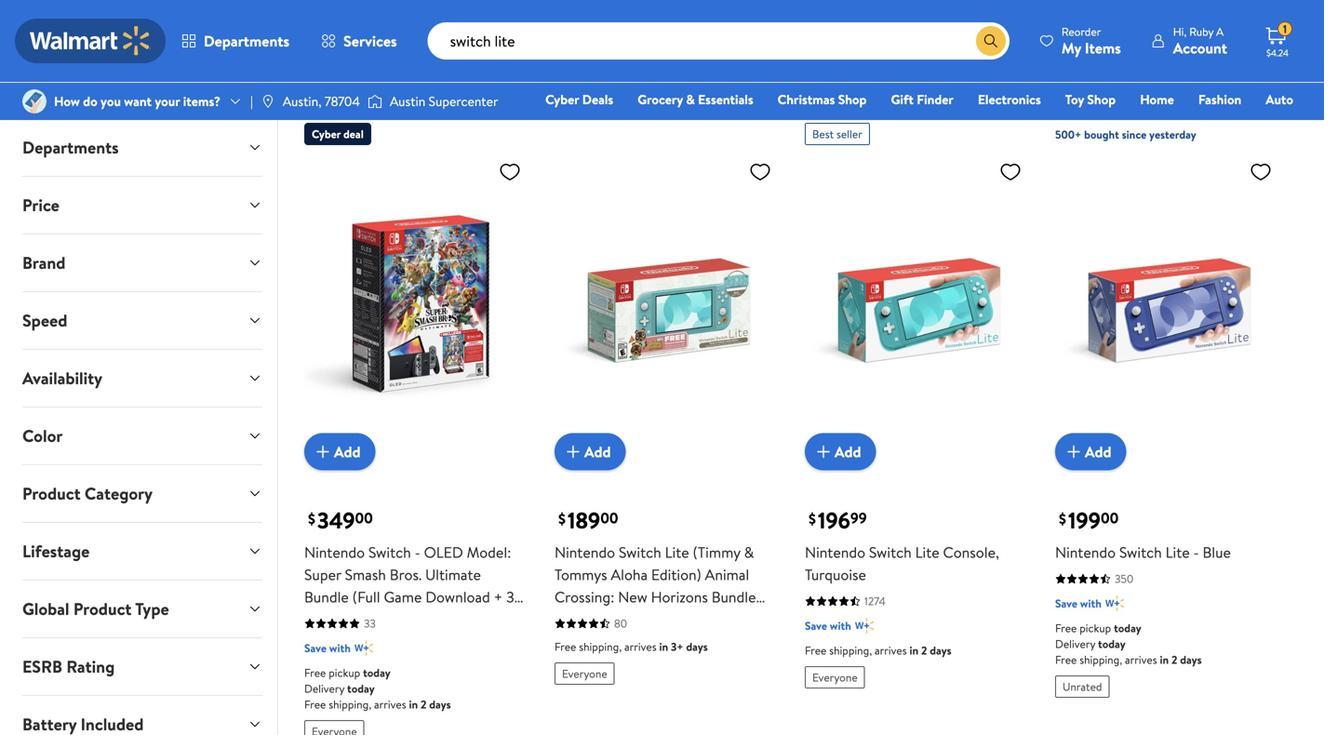 Task type: locate. For each thing, give the bounding box(es) containing it.
2 add to cart image from the left
[[562, 441, 584, 463]]

registry
[[1079, 116, 1127, 134]]

(full down smash
[[352, 587, 380, 607]]

& inside nintendo switch lite (timmy & tommys aloha edition) animal crossing: new horizons bundle (full game download included)
[[744, 542, 754, 563]]

included) down animal
[[696, 609, 756, 630]]

add up 99
[[835, 441, 861, 462]]

$ inside $ 199 00
[[1059, 508, 1066, 529]]

1 vertical spatial departments
[[22, 136, 119, 159]]

departments up |
[[204, 31, 289, 51]]

edition)
[[651, 564, 701, 585]]

with down super
[[329, 640, 351, 656]]

everyone for shipping,
[[312, 95, 357, 111]]

add up $ 349 00
[[334, 441, 361, 462]]

switch inside nintendo switch lite (timmy & tommys aloha edition) animal crossing: new horizons bundle (full game download included)
[[619, 542, 661, 563]]

0 horizontal spatial bundle
[[304, 587, 349, 607]]

turquoise
[[805, 564, 866, 585]]

game down bros. on the bottom of page
[[384, 587, 422, 607]]

1 add to cart image from the left
[[312, 441, 334, 463]]

1 horizontal spatial cyber
[[545, 90, 579, 108]]

shipping,
[[579, 639, 622, 655], [829, 643, 872, 658], [1080, 652, 1122, 668], [329, 697, 371, 712]]

2 00 from the left
[[600, 508, 618, 528]]

1 horizontal spatial  image
[[368, 92, 382, 111]]

500+
[[1055, 126, 1081, 142]]

with
[[830, 11, 851, 26], [1080, 11, 1102, 26], [329, 44, 351, 59], [1080, 596, 1102, 611], [830, 618, 851, 634], [329, 640, 351, 656]]

shipping,
[[555, 12, 599, 28], [1055, 35, 1099, 51], [304, 68, 348, 84]]

- inside the nintendo switch - oled model: super smash bros. ultimate bundle (full game download + 3 mo. nintendo switch online membership included)
[[415, 542, 420, 563]]

switch inside the nintendo switch lite console, turquoise
[[869, 542, 912, 563]]

color button
[[7, 408, 277, 464]]

cyber left deals
[[545, 90, 579, 108]]

00 up aloha
[[600, 508, 618, 528]]

pickup
[[1080, 620, 1111, 636], [329, 665, 360, 681]]

switch up 1274
[[869, 542, 912, 563]]

with up 78704
[[329, 44, 351, 59]]

free pickup today delivery today free shipping, arrives in 2 days for 349
[[304, 665, 451, 712]]

$ left 349
[[308, 508, 315, 529]]

nintendo switch - oled model: super smash bros. ultimate bundle (full game download + 3 mo. nintendo switch online membership included)
[[304, 542, 514, 652]]

bundle down animal
[[712, 587, 756, 607]]

 image right |
[[260, 94, 275, 109]]

switch for 199
[[1119, 542, 1162, 563]]

0 horizontal spatial lite
[[665, 542, 689, 563]]

(full inside nintendo switch lite (timmy & tommys aloha edition) animal crossing: new horizons bundle (full game download included)
[[555, 609, 582, 630]]

add up the $ 189 00
[[584, 441, 611, 462]]

$ inside $ 349 00
[[308, 508, 315, 529]]

shipping, arrives in 2 days up deals
[[555, 12, 678, 28]]

with up christmas shop link
[[830, 11, 851, 26]]

since
[[1122, 126, 1147, 142]]

1 00 from the left
[[355, 508, 373, 528]]

add to cart image for 196
[[812, 441, 835, 463]]

departments button down want
[[7, 119, 277, 176]]

one
[[1151, 116, 1179, 134]]

0 vertical spatial product
[[22, 482, 81, 505]]

1 vertical spatial cyber
[[312, 126, 341, 142]]

super
[[304, 564, 341, 585]]

add to favorites list, nintendo switch lite - blue image
[[1250, 160, 1272, 183]]

$ 189 00
[[558, 505, 618, 536]]

- left blue
[[1193, 542, 1199, 563]]

hi, ruby a account
[[1173, 24, 1227, 58]]

1 vertical spatial game
[[586, 609, 624, 630]]

4 add from the left
[[1085, 441, 1112, 462]]

everyone up cyber deal
[[312, 95, 357, 111]]

christmas
[[778, 90, 835, 108]]

1 horizontal spatial 00
[[600, 508, 618, 528]]

1 horizontal spatial (full
[[555, 609, 582, 630]]

delivery for 199
[[1055, 636, 1095, 652]]

1 bundle from the left
[[304, 587, 349, 607]]

nintendo up tommys
[[555, 542, 615, 563]]

add up $ 199 00
[[1085, 441, 1112, 462]]

how do you want your items?
[[54, 92, 221, 110]]

& right grocery on the top of page
[[686, 90, 695, 108]]

download down ultimate
[[425, 587, 490, 607]]

add to cart image for 189
[[562, 441, 584, 463]]

0 horizontal spatial 00
[[355, 508, 373, 528]]

download inside the nintendo switch - oled model: super smash bros. ultimate bundle (full game download + 3 mo. nintendo switch online membership included)
[[425, 587, 490, 607]]

1 horizontal spatial everyone
[[562, 666, 607, 682]]

199
[[1068, 505, 1101, 536]]

game
[[384, 587, 422, 607], [586, 609, 624, 630]]

with left walmart plus image
[[830, 618, 851, 634]]

Walmart Site-Wide search field
[[428, 22, 1009, 60]]

departments inside tab
[[22, 136, 119, 159]]

0 horizontal spatial shipping,
[[304, 68, 348, 84]]

esrb rating button
[[7, 638, 277, 695]]

free shipping, arrives in 2 days
[[805, 643, 951, 658]]

add button up $ 199 00
[[1055, 433, 1126, 470]]

lite for 189
[[665, 542, 689, 563]]

3 add to cart image from the left
[[812, 441, 835, 463]]

christmas shop
[[778, 90, 867, 108]]

$ left 196
[[809, 508, 816, 529]]

arrives up deals
[[601, 12, 633, 28]]

00
[[355, 508, 373, 528], [600, 508, 618, 528], [1101, 508, 1119, 528]]

bundle
[[304, 587, 349, 607], [712, 587, 756, 607]]

1 shop from the left
[[838, 90, 867, 108]]

3
[[506, 587, 514, 607]]

bundle down super
[[304, 587, 349, 607]]

0 horizontal spatial &
[[686, 90, 695, 108]]

1 horizontal spatial departments
[[204, 31, 289, 51]]

shipping, arrives in 2 days up 78704
[[304, 68, 428, 84]]

best seller
[[812, 126, 862, 142]]

add for 189
[[584, 441, 611, 462]]

nintendo switch lite - blue image
[[1055, 152, 1279, 456]]

nintendo switch lite console, turquoise
[[805, 542, 999, 585]]

1 horizontal spatial game
[[586, 609, 624, 630]]

add button up the $ 189 00
[[555, 433, 626, 470]]

00 inside $ 349 00
[[355, 508, 373, 528]]

switch up aloha
[[619, 542, 661, 563]]

membership
[[304, 631, 384, 652]]

nintendo for 196
[[805, 542, 865, 563]]

(timmy
[[693, 542, 740, 563]]

1 horizontal spatial included)
[[696, 609, 756, 630]]

shipping, arrives in 2 days
[[555, 12, 678, 28], [304, 68, 428, 84]]

nintendo inside nintendo switch lite (timmy & tommys aloha edition) animal crossing: new horizons bundle (full game download included)
[[555, 542, 615, 563]]

0 vertical spatial game
[[384, 587, 422, 607]]

add to cart image up 349
[[312, 441, 334, 463]]

Search search field
[[428, 22, 1009, 60]]

bought
[[1084, 126, 1119, 142]]

4 add button from the left
[[1055, 433, 1126, 470]]

lifestage tab
[[7, 523, 277, 580]]

2 horizontal spatial 00
[[1101, 508, 1119, 528]]

one debit link
[[1142, 115, 1222, 135]]

arrives down 350
[[1125, 652, 1157, 668]]

1 horizontal spatial delivery
[[1055, 636, 1095, 652]]

00 up smash
[[355, 508, 373, 528]]

nintendo up membership
[[332, 609, 392, 630]]

add button up $ 349 00
[[304, 433, 376, 470]]

0 horizontal spatial -
[[415, 542, 420, 563]]

4 $ from the left
[[1059, 508, 1066, 529]]

account
[[1173, 38, 1227, 58]]

0 horizontal spatial everyone
[[312, 95, 357, 111]]

add button up 99
[[805, 433, 876, 470]]

3 lite from the left
[[1166, 542, 1190, 563]]

shop up registry link
[[1087, 90, 1116, 108]]

78704
[[325, 92, 360, 110]]

switch down bros. on the bottom of page
[[396, 609, 439, 630]]

1 vertical spatial shipping,
[[1055, 35, 1099, 51]]

nintendo down the 199 at the right of page
[[1055, 542, 1116, 563]]

product category
[[22, 482, 153, 505]]

save with
[[805, 11, 851, 26], [304, 44, 351, 59], [1055, 596, 1102, 611], [805, 618, 851, 634], [304, 640, 351, 656]]

save with up christmas shop link
[[805, 11, 851, 26]]

add to cart image up the 199 at the right of page
[[1063, 441, 1085, 463]]

save
[[805, 11, 827, 26], [1055, 11, 1078, 26], [304, 44, 327, 59], [1055, 596, 1078, 611], [805, 618, 827, 634], [304, 640, 327, 656]]

arrives down 80
[[624, 639, 657, 655]]

2 add from the left
[[584, 441, 611, 462]]

0 horizontal spatial (full
[[352, 587, 380, 607]]

model:
[[467, 542, 511, 563]]

with up items
[[1080, 11, 1102, 26]]

lifestage
[[22, 540, 90, 563]]

1 horizontal spatial &
[[744, 542, 754, 563]]

1 lite from the left
[[665, 542, 689, 563]]

 image for austin, 78704
[[260, 94, 275, 109]]

austin supercenter
[[390, 92, 498, 110]]

1 vertical spatial pickup
[[329, 665, 360, 681]]

ruby
[[1189, 24, 1214, 40]]

product up lifestage
[[22, 482, 81, 505]]

aloha
[[611, 564, 648, 585]]

1 add from the left
[[334, 441, 361, 462]]

speed button
[[7, 292, 277, 349]]

0 horizontal spatial cyber
[[312, 126, 341, 142]]

00 for 349
[[355, 508, 373, 528]]

0 horizontal spatial departments
[[22, 136, 119, 159]]

departments button up |
[[166, 19, 305, 63]]

add to cart image for 349
[[312, 441, 334, 463]]

nintendo switch lite - blue
[[1055, 542, 1231, 563]]

 image
[[368, 92, 382, 111], [260, 94, 275, 109]]

switch for 349
[[368, 542, 411, 563]]

add for 349
[[334, 441, 361, 462]]

cyber deals
[[545, 90, 613, 108]]

-
[[415, 542, 420, 563], [1193, 542, 1199, 563]]

shipping, up unrated
[[1080, 652, 1122, 668]]

add to favorites list, nintendo switch - oled model: super smash bros. ultimate bundle (full game download + 3 mo. nintendo switch online membership included) image
[[499, 160, 521, 183]]

pickup down membership
[[329, 665, 360, 681]]

add to cart image
[[312, 441, 334, 463], [562, 441, 584, 463], [812, 441, 835, 463], [1063, 441, 1085, 463]]

lite up edition)
[[665, 542, 689, 563]]

0 vertical spatial included)
[[696, 609, 756, 630]]

00 inside the $ 189 00
[[600, 508, 618, 528]]

1 horizontal spatial pickup
[[1080, 620, 1111, 636]]

smash
[[345, 564, 386, 585]]

500+ bought since yesterday
[[1055, 126, 1196, 142]]

$ 349 00
[[308, 505, 373, 536]]

1 horizontal spatial bundle
[[712, 587, 756, 607]]

everyone down free shipping, arrives in 2 days
[[812, 670, 858, 685]]

included) inside the nintendo switch - oled model: super smash bros. ultimate bundle (full game download + 3 mo. nintendo switch online membership included)
[[388, 631, 448, 652]]

walmart+ link
[[1230, 115, 1302, 135]]

today
[[1114, 620, 1141, 636], [1098, 636, 1126, 652], [363, 665, 391, 681], [347, 681, 375, 697]]

nintendo up super
[[304, 542, 365, 563]]

350
[[1115, 571, 1134, 587]]

arrives right reorder
[[1102, 35, 1134, 51]]

1 vertical spatial shipping, arrives in 2 days
[[304, 68, 428, 84]]

product left type
[[73, 597, 132, 621]]

2 add button from the left
[[555, 433, 626, 470]]

 image
[[22, 89, 47, 114]]

switch up 350
[[1119, 542, 1162, 563]]

$ left the 199 at the right of page
[[1059, 508, 1066, 529]]

(full
[[352, 587, 380, 607], [555, 609, 582, 630]]

included) down online
[[388, 631, 448, 652]]

0 horizontal spatial shop
[[838, 90, 867, 108]]

shipping, down walmart plus image
[[829, 643, 872, 658]]

online
[[442, 609, 485, 630]]

0 horizontal spatial download
[[425, 587, 490, 607]]

pickup up unrated
[[1080, 620, 1111, 636]]

walmart image
[[30, 26, 151, 56]]

1 horizontal spatial download
[[628, 609, 692, 630]]

gift finder link
[[883, 89, 962, 109]]

0 vertical spatial shipping,
[[555, 12, 599, 28]]

services button
[[305, 19, 413, 63]]

add to cart image up 196
[[812, 441, 835, 463]]

196
[[818, 505, 850, 536]]

0 vertical spatial (full
[[352, 587, 380, 607]]

items
[[1085, 38, 1121, 58]]

cyber left deal at the top left of the page
[[312, 126, 341, 142]]

2 bundle from the left
[[712, 587, 756, 607]]

walmart plus image up christmas shop link
[[855, 9, 874, 28]]

nintendo switch lite console, turquoise image
[[805, 152, 1029, 456]]

0 horizontal spatial game
[[384, 587, 422, 607]]

$ for 199
[[1059, 508, 1066, 529]]

pickup for 349
[[329, 665, 360, 681]]

walmart plus image
[[855, 9, 874, 28], [354, 42, 373, 61], [1105, 594, 1124, 613], [354, 639, 373, 658]]

0 horizontal spatial delivery
[[304, 681, 344, 697]]

0 vertical spatial delivery
[[1055, 636, 1095, 652]]

- up bros. on the bottom of page
[[415, 542, 420, 563]]

0 vertical spatial &
[[686, 90, 695, 108]]

2 shop from the left
[[1087, 90, 1116, 108]]

$ for 196
[[809, 508, 816, 529]]

3 $ from the left
[[809, 508, 816, 529]]

speed tab
[[7, 292, 277, 349]]

search icon image
[[983, 33, 998, 48]]

lite inside the nintendo switch lite console, turquoise
[[915, 542, 940, 563]]

1 $ from the left
[[308, 508, 315, 529]]

3 00 from the left
[[1101, 508, 1119, 528]]

1 vertical spatial (full
[[555, 609, 582, 630]]

everyone
[[312, 95, 357, 111], [562, 666, 607, 682], [812, 670, 858, 685]]

1 vertical spatial download
[[628, 609, 692, 630]]

save up my
[[1055, 11, 1078, 26]]

free pickup today delivery today free shipping, arrives in 2 days for 199
[[1055, 620, 1202, 668]]

oled
[[424, 542, 463, 563]]

0 vertical spatial cyber
[[545, 90, 579, 108]]

1 vertical spatial included)
[[388, 631, 448, 652]]

mo.
[[304, 609, 328, 630]]

with inside save with shipping, arrives in 2 days
[[1080, 11, 1102, 26]]

3 add button from the left
[[805, 433, 876, 470]]

0 vertical spatial download
[[425, 587, 490, 607]]

product category button
[[7, 465, 277, 522]]

1 horizontal spatial shop
[[1087, 90, 1116, 108]]

(full inside the nintendo switch - oled model: super smash bros. ultimate bundle (full game download + 3 mo. nintendo switch online membership included)
[[352, 587, 380, 607]]

everyone down free shipping, arrives in 3+ days
[[562, 666, 607, 682]]

lite left console,
[[915, 542, 940, 563]]

1 horizontal spatial lite
[[915, 542, 940, 563]]

4 add to cart image from the left
[[1063, 441, 1085, 463]]

save up unrated
[[1055, 596, 1078, 611]]

free pickup today delivery today free shipping, arrives in 2 days up unrated
[[1055, 620, 1202, 668]]

shop up seller
[[838, 90, 867, 108]]

nintendo inside the nintendo switch lite console, turquoise
[[805, 542, 865, 563]]

99
[[850, 508, 867, 528]]

3 add from the left
[[835, 441, 861, 462]]

with for walmart plus image
[[830, 618, 851, 634]]

1 vertical spatial &
[[744, 542, 754, 563]]

free
[[1055, 620, 1077, 636], [555, 639, 576, 655], [805, 643, 827, 658], [1055, 652, 1077, 668], [304, 665, 326, 681], [304, 697, 326, 712]]

& up animal
[[744, 542, 754, 563]]

save with for 199
[[1055, 596, 1102, 611]]

add button for 199
[[1055, 433, 1126, 470]]

100
[[364, 19, 381, 35]]

delivery up unrated
[[1055, 636, 1095, 652]]

game inside nintendo switch lite (timmy & tommys aloha edition) animal crossing: new horizons bundle (full game download included)
[[586, 609, 624, 630]]

0 horizontal spatial free pickup today delivery today free shipping, arrives in 2 days
[[304, 665, 451, 712]]

switch up bros. on the bottom of page
[[368, 542, 411, 563]]

tab
[[7, 696, 277, 735]]

2 lite from the left
[[915, 542, 940, 563]]

add to cart image up 189
[[562, 441, 584, 463]]

with down "nintendo switch lite - blue"
[[1080, 596, 1102, 611]]

1
[[1283, 21, 1287, 37]]

lite left blue
[[1166, 542, 1190, 563]]

product
[[22, 482, 81, 505], [73, 597, 132, 621]]

lite inside nintendo switch lite (timmy & tommys aloha edition) animal crossing: new horizons bundle (full game download included)
[[665, 542, 689, 563]]

console,
[[943, 542, 999, 563]]

with for walmart plus icon over christmas shop link
[[830, 11, 851, 26]]

add to favorites list, nintendo switch lite (timmy & tommys aloha edition) animal crossing: new horizons bundle (full game download included) image
[[749, 160, 771, 183]]

2 horizontal spatial everyone
[[812, 670, 858, 685]]

1 vertical spatial delivery
[[304, 681, 344, 697]]

pickup for 199
[[1080, 620, 1111, 636]]

save with down "nintendo switch lite - blue"
[[1055, 596, 1102, 611]]

registry link
[[1071, 115, 1135, 135]]

2 horizontal spatial lite
[[1166, 542, 1190, 563]]

2 horizontal spatial shipping,
[[1055, 35, 1099, 51]]

nintendo up turquoise
[[805, 542, 865, 563]]

0 horizontal spatial pickup
[[329, 665, 360, 681]]

arrives up 78704
[[351, 68, 383, 84]]

$ 199 00
[[1059, 505, 1119, 536]]

delivery down membership
[[304, 681, 344, 697]]

walmart plus image down 100 on the left top of the page
[[354, 42, 373, 61]]

|
[[250, 92, 253, 110]]

essentials
[[698, 90, 753, 108]]

0 horizontal spatial included)
[[388, 631, 448, 652]]

download inside nintendo switch lite (timmy & tommys aloha edition) animal crossing: new horizons bundle (full game download included)
[[628, 609, 692, 630]]

0 horizontal spatial  image
[[260, 94, 275, 109]]

download down horizons
[[628, 609, 692, 630]]

00 inside $ 199 00
[[1101, 508, 1119, 528]]

 image right 78704
[[368, 92, 382, 111]]

departments down how
[[22, 136, 119, 159]]

0 vertical spatial departments button
[[166, 19, 305, 63]]

2 $ from the left
[[558, 508, 566, 529]]

cyber
[[545, 90, 579, 108], [312, 126, 341, 142]]

$ inside $ 196 99
[[809, 508, 816, 529]]

$ inside the $ 189 00
[[558, 508, 566, 529]]

save with down mo.
[[304, 640, 351, 656]]

1 horizontal spatial free pickup today delivery today free shipping, arrives in 2 days
[[1055, 620, 1202, 668]]

(full down crossing:
[[555, 609, 582, 630]]

$ left 189
[[558, 508, 566, 529]]

in
[[636, 12, 645, 28], [1137, 35, 1146, 51], [386, 68, 395, 84], [659, 639, 668, 655], [910, 643, 919, 658], [1160, 652, 1169, 668], [409, 697, 418, 712]]

everyone for free
[[562, 666, 607, 682]]

1 horizontal spatial shipping, arrives in 2 days
[[555, 12, 678, 28]]

brand tab
[[7, 234, 277, 291]]

00 up "nintendo switch lite - blue"
[[1101, 508, 1119, 528]]

free pickup today delivery today free shipping, arrives in 2 days down membership
[[304, 665, 451, 712]]

1 add button from the left
[[304, 433, 376, 470]]

cyber deal
[[312, 126, 364, 142]]

walmart+
[[1238, 116, 1293, 134]]

0 vertical spatial pickup
[[1080, 620, 1111, 636]]

&
[[686, 90, 695, 108], [744, 542, 754, 563]]

save inside save with shipping, arrives in 2 days
[[1055, 11, 1078, 26]]

save with left walmart plus image
[[805, 618, 851, 634]]

1 horizontal spatial -
[[1193, 542, 1199, 563]]

1 - from the left
[[415, 542, 420, 563]]

save left walmart plus image
[[805, 618, 827, 634]]

00 for 189
[[600, 508, 618, 528]]



Task type: describe. For each thing, give the bounding box(es) containing it.
save up "austin, 78704"
[[304, 44, 327, 59]]

services
[[343, 31, 397, 51]]

save with for 196
[[805, 618, 851, 634]]

brand button
[[7, 234, 277, 291]]

+
[[494, 587, 503, 607]]

add button for 349
[[304, 433, 376, 470]]

add button for 189
[[555, 433, 626, 470]]

items?
[[183, 92, 221, 110]]

add for 196
[[835, 441, 861, 462]]

walmart plus image down 350
[[1105, 594, 1124, 613]]

austin, 78704
[[283, 92, 360, 110]]

electronics link
[[969, 89, 1049, 109]]

shop for christmas shop
[[838, 90, 867, 108]]

save down mo.
[[304, 640, 327, 656]]

1 vertical spatial departments button
[[7, 119, 277, 176]]

home
[[1140, 90, 1174, 108]]

33
[[364, 616, 376, 631]]

free shipping, arrives in 3+ days
[[555, 639, 708, 655]]

esrb rating
[[22, 655, 115, 678]]

price
[[22, 194, 59, 217]]

how
[[54, 92, 80, 110]]

2 vertical spatial shipping,
[[304, 68, 348, 84]]

home link
[[1132, 89, 1183, 109]]

with for walmart plus icon under 33
[[329, 640, 351, 656]]

my
[[1062, 38, 1081, 58]]

$4.24
[[1266, 47, 1289, 59]]

 image for austin supercenter
[[368, 92, 382, 111]]

seller
[[837, 126, 862, 142]]

0 vertical spatial departments
[[204, 31, 289, 51]]

nintendo for 189
[[555, 542, 615, 563]]

your
[[155, 92, 180, 110]]

austin
[[390, 92, 425, 110]]

availability
[[22, 367, 102, 390]]

gift finder
[[891, 90, 954, 108]]

deals
[[582, 90, 613, 108]]

$ for 349
[[308, 508, 315, 529]]

add to favorites list, nintendo switch lite console, turquoise image
[[999, 160, 1022, 183]]

nintendo for 349
[[304, 542, 365, 563]]

shipping, down 80
[[579, 639, 622, 655]]

add button for 196
[[805, 433, 876, 470]]

grocery & essentials
[[638, 90, 753, 108]]

80
[[614, 616, 627, 631]]

tommys
[[555, 564, 607, 585]]

auto registry
[[1079, 90, 1293, 134]]

0 horizontal spatial shipping, arrives in 2 days
[[304, 68, 428, 84]]

unrated
[[1063, 679, 1102, 695]]

price button
[[7, 177, 277, 234]]

arrives down membership
[[374, 697, 406, 712]]

save with shipping, arrives in 2 days
[[1055, 11, 1179, 51]]

fashion
[[1198, 90, 1242, 108]]

auto
[[1266, 90, 1293, 108]]

game inside the nintendo switch - oled model: super smash bros. ultimate bundle (full game download + 3 mo. nintendo switch online membership included)
[[384, 587, 422, 607]]

auto link
[[1257, 89, 1302, 109]]

switch for 196
[[869, 542, 912, 563]]

global product type
[[22, 597, 169, 621]]

want
[[124, 92, 152, 110]]

esrb
[[22, 655, 62, 678]]

shop for toy shop
[[1087, 90, 1116, 108]]

hi,
[[1173, 24, 1187, 40]]

cyber deals link
[[537, 89, 622, 109]]

2 inside save with shipping, arrives in 2 days
[[1148, 35, 1154, 51]]

arrives down 1274
[[875, 643, 907, 658]]

electronics
[[978, 90, 1041, 108]]

switch for 189
[[619, 542, 661, 563]]

cyber for cyber deal
[[312, 126, 341, 142]]

product category tab
[[7, 465, 277, 522]]

grocery & essentials link
[[629, 89, 762, 109]]

delivery for 349
[[304, 681, 344, 697]]

new
[[618, 587, 647, 607]]

00 for 199
[[1101, 508, 1119, 528]]

included) inside nintendo switch lite (timmy & tommys aloha edition) animal crossing: new horizons bundle (full game download included)
[[696, 609, 756, 630]]

toy shop link
[[1057, 89, 1124, 109]]

cyber for cyber deals
[[545, 90, 579, 108]]

global product type tab
[[7, 581, 277, 637]]

bundle inside the nintendo switch - oled model: super smash bros. ultimate bundle (full game download + 3 mo. nintendo switch online membership included)
[[304, 587, 349, 607]]

fashion link
[[1190, 89, 1250, 109]]

save with up "austin, 78704"
[[304, 44, 351, 59]]

austin,
[[283, 92, 322, 110]]

days inside save with shipping, arrives in 2 days
[[1157, 35, 1179, 51]]

shipping, inside save with shipping, arrives in 2 days
[[1055, 35, 1099, 51]]

add for 199
[[1085, 441, 1112, 462]]

bundle inside nintendo switch lite (timmy & tommys aloha edition) animal crossing: new horizons bundle (full game download included)
[[712, 587, 756, 607]]

with for walmart plus icon under 350
[[1080, 596, 1102, 611]]

349
[[317, 505, 355, 536]]

lite for 196
[[915, 542, 940, 563]]

best
[[812, 126, 834, 142]]

blue
[[1203, 542, 1231, 563]]

brand
[[22, 251, 66, 274]]

2 - from the left
[[1193, 542, 1199, 563]]

one debit
[[1151, 116, 1214, 134]]

lifestage button
[[7, 523, 277, 580]]

in inside save with shipping, arrives in 2 days
[[1137, 35, 1146, 51]]

save with for 349
[[304, 640, 351, 656]]

global
[[22, 597, 69, 621]]

supercenter
[[429, 92, 498, 110]]

lite for 199
[[1166, 542, 1190, 563]]

$ for 189
[[558, 508, 566, 529]]

shipping, down membership
[[329, 697, 371, 712]]

save up christmas shop
[[805, 11, 827, 26]]

nintendo switch - oled model: super smash bros. ultimate bundle (full game download + 3 mo. nintendo switch online membership included) image
[[304, 152, 529, 456]]

arrives inside save with shipping, arrives in 2 days
[[1102, 35, 1134, 51]]

yesterday
[[1149, 126, 1196, 142]]

1 vertical spatial product
[[73, 597, 132, 621]]

$ 196 99
[[809, 505, 867, 536]]

with for walmart plus icon underneath 100 on the left top of the page
[[329, 44, 351, 59]]

walmart plus image
[[855, 617, 874, 635]]

color tab
[[7, 408, 277, 464]]

bros.
[[390, 564, 422, 585]]

price tab
[[7, 177, 277, 234]]

toy
[[1065, 90, 1084, 108]]

0 vertical spatial shipping, arrives in 2 days
[[555, 12, 678, 28]]

horizons
[[651, 587, 708, 607]]

ultimate
[[425, 564, 481, 585]]

esrb rating tab
[[7, 638, 277, 695]]

finder
[[917, 90, 954, 108]]

nintendo switch lite (timmy & tommys aloha edition) animal crossing: new horizons bundle (full game download included) image
[[555, 152, 779, 456]]

walmart plus image down 33
[[354, 639, 373, 658]]

3+
[[671, 639, 683, 655]]

add to cart image for 199
[[1063, 441, 1085, 463]]

toy shop
[[1065, 90, 1116, 108]]

1 horizontal spatial shipping,
[[555, 12, 599, 28]]

do
[[83, 92, 97, 110]]

nintendo for 199
[[1055, 542, 1116, 563]]

availability tab
[[7, 350, 277, 407]]

availability button
[[7, 350, 277, 407]]

color
[[22, 424, 63, 448]]

departments tab
[[7, 119, 277, 176]]

1274
[[864, 593, 886, 609]]



Task type: vqa. For each thing, say whether or not it's contained in the screenshot.


